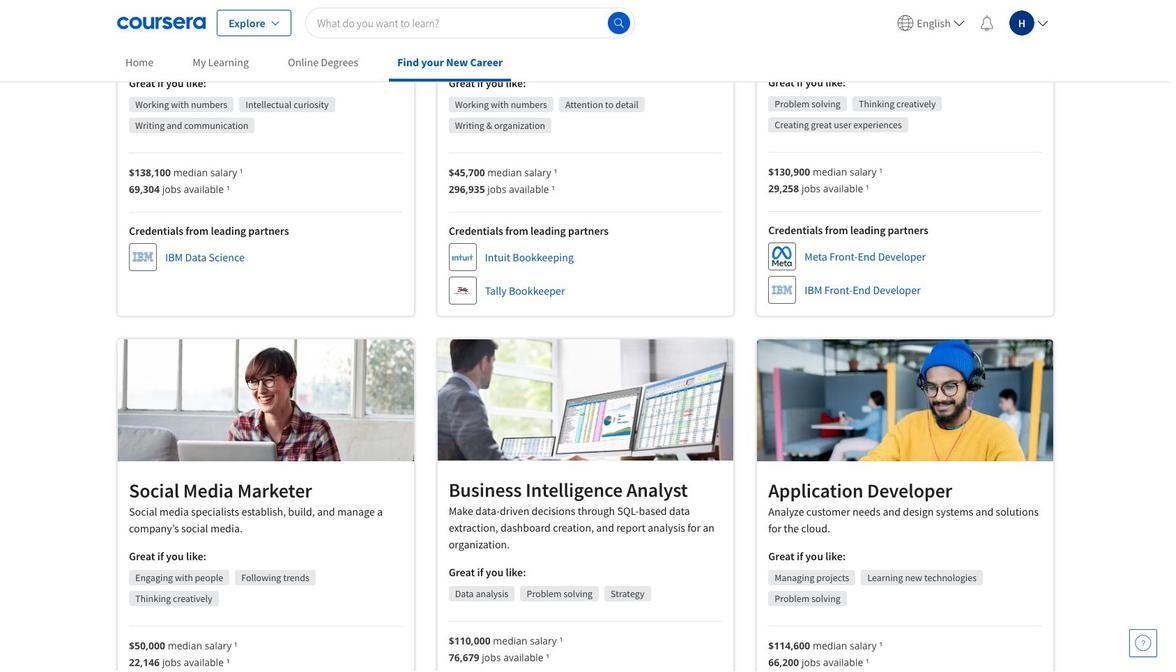 Task type: locate. For each thing, give the bounding box(es) containing it.
help center image
[[1135, 635, 1152, 652]]

application developer image
[[757, 340, 1053, 462]]

None search field
[[305, 7, 635, 38]]

menu
[[892, 0, 1054, 45]]



Task type: vqa. For each thing, say whether or not it's contained in the screenshot.
Application Developer image
yes



Task type: describe. For each thing, give the bounding box(es) containing it.
social media marketer image
[[118, 340, 414, 461]]

What do you want to learn? text field
[[305, 7, 635, 38]]

coursera image
[[117, 12, 206, 34]]



